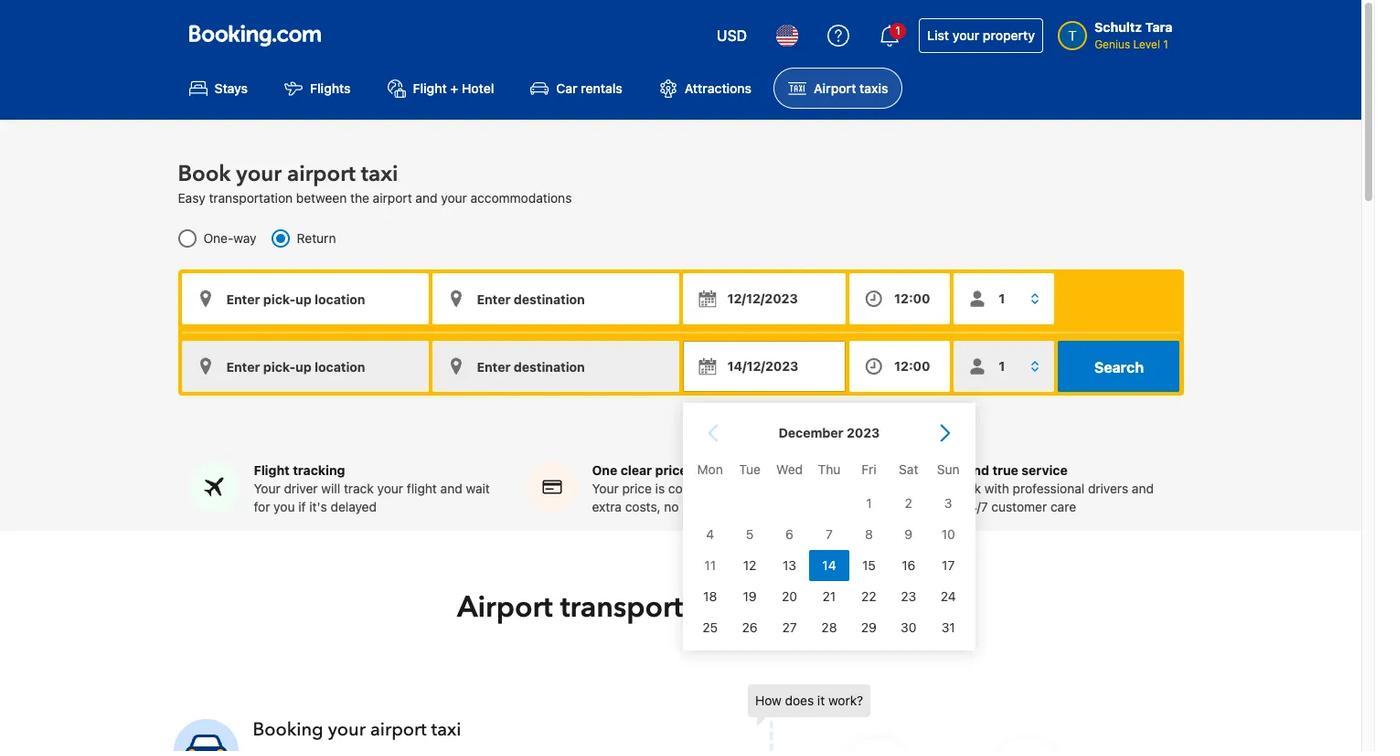 Task type: vqa. For each thing, say whether or not it's contained in the screenshot.
the
yes



Task type: describe. For each thing, give the bounding box(es) containing it.
1 vertical spatial airport
[[373, 190, 412, 206]]

22
[[861, 589, 876, 604]]

flight
[[407, 481, 437, 496]]

does
[[785, 693, 814, 708]]

confirmed
[[668, 481, 729, 496]]

easy
[[844, 588, 905, 628]]

mon
[[697, 462, 723, 477]]

7
[[825, 527, 833, 542]]

flight for flight + hotel
[[413, 81, 447, 96]]

flight for flight tracking your driver will track your flight and wait for you if it's delayed
[[254, 462, 290, 478]]

1 horizontal spatial no
[[793, 481, 808, 496]]

with
[[985, 481, 1009, 496]]

your inside flight tracking your driver will track your flight and wait for you if it's delayed
[[254, 481, 280, 496]]

1 inside schultz tara genius level 1
[[1164, 37, 1169, 51]]

12:00 for 14/12/2023
[[894, 359, 930, 374]]

genius
[[1095, 37, 1130, 51]]

track
[[344, 481, 374, 496]]

2023
[[846, 425, 880, 441]]

1 button
[[868, 14, 912, 58]]

and inside flight tracking your driver will track your flight and wait for you if it's delayed
[[440, 481, 462, 496]]

have
[[930, 499, 958, 515]]

fri
[[861, 462, 876, 477]]

12:00 for 12/12/2023
[[894, 291, 930, 307]]

it's
[[309, 499, 327, 515]]

22 button
[[849, 581, 889, 613]]

clear
[[621, 462, 652, 478]]

stays link
[[174, 68, 263, 109]]

tried
[[930, 462, 963, 478]]

20
[[781, 589, 797, 604]]

31
[[941, 620, 955, 635]]

accommodations
[[471, 190, 572, 206]]

12 button
[[730, 550, 769, 581]]

14 button
[[809, 550, 849, 581]]

airport taxis link
[[774, 68, 903, 109]]

30 button
[[889, 613, 928, 644]]

16
[[901, 558, 915, 573]]

21
[[822, 589, 836, 604]]

airport for airport transportation made easy
[[457, 588, 553, 628]]

24/7
[[962, 499, 988, 515]]

12
[[743, 558, 756, 573]]

schultz tara genius level 1
[[1095, 19, 1173, 51]]

december
[[778, 425, 843, 441]]

taxi for book
[[361, 159, 398, 190]]

Enter pick-up location text field
[[182, 274, 428, 325]]

25
[[702, 620, 718, 635]]

hotel
[[462, 81, 494, 96]]

you
[[274, 499, 295, 515]]

0 horizontal spatial price
[[622, 481, 652, 496]]

9
[[904, 527, 912, 542]]

wed
[[776, 462, 803, 477]]

25 button
[[690, 613, 730, 644]]

sat
[[899, 462, 918, 477]]

27
[[782, 620, 797, 635]]

your for list
[[953, 27, 980, 43]]

taxis
[[860, 81, 888, 96]]

schultz
[[1095, 19, 1142, 35]]

car rentals link
[[516, 68, 637, 109]]

car rentals
[[556, 81, 623, 96]]

23 button
[[889, 581, 928, 613]]

12:00 button for 12/12/2023
[[850, 274, 950, 325]]

stays
[[214, 81, 248, 96]]

20 button
[[769, 581, 809, 613]]

service
[[1022, 462, 1068, 478]]

0 horizontal spatial 1
[[866, 496, 872, 511]]

flights link
[[270, 68, 365, 109]]

18 button
[[690, 581, 730, 613]]

your inside one clear price your price is confirmed up front – no extra costs, no cash required
[[592, 481, 619, 496]]

will
[[321, 481, 340, 496]]

6
[[785, 527, 793, 542]]

30
[[900, 620, 916, 635]]

usd button
[[706, 14, 758, 58]]

15 button
[[849, 550, 889, 581]]

24 button
[[928, 581, 968, 613]]

taxi for booking
[[431, 718, 461, 742]]

one
[[592, 462, 618, 478]]

19 button
[[730, 581, 769, 613]]

costs,
[[625, 499, 661, 515]]

21 button
[[809, 581, 849, 613]]

work
[[953, 481, 981, 496]]

airport for booking
[[370, 718, 427, 742]]

we
[[930, 481, 949, 496]]

delayed
[[331, 499, 377, 515]]

transportation inside book your airport taxi easy transportation between the airport and your accommodations
[[209, 190, 293, 206]]

wait
[[466, 481, 490, 496]]



Task type: locate. For each thing, give the bounding box(es) containing it.
1 your from the left
[[254, 481, 280, 496]]

extra
[[592, 499, 622, 515]]

14/12/2023
[[727, 359, 799, 374]]

your inside flight tracking your driver will track your flight and wait for you if it's delayed
[[377, 481, 403, 496]]

0 horizontal spatial taxi
[[361, 159, 398, 190]]

booking
[[253, 718, 323, 742]]

tracking
[[293, 462, 345, 478]]

booking airport taxi image left booking
[[173, 720, 238, 752]]

0 horizontal spatial your
[[254, 481, 280, 496]]

professional
[[1013, 481, 1085, 496]]

1 vertical spatial no
[[664, 499, 679, 515]]

tue
[[739, 462, 760, 477]]

1 down tara
[[1164, 37, 1169, 51]]

and right the
[[416, 190, 438, 206]]

flight inside flight tracking your driver will track your flight and wait for you if it's delayed
[[254, 462, 290, 478]]

no down is
[[664, 499, 679, 515]]

price down clear
[[622, 481, 652, 496]]

list your property
[[927, 27, 1035, 43]]

12/12/2023 button
[[683, 274, 846, 325]]

airport taxis
[[814, 81, 888, 96]]

one clear price your price is confirmed up front – no extra costs, no cash required
[[592, 462, 808, 515]]

1 vertical spatial transportation
[[560, 588, 752, 628]]

12/12/2023
[[727, 291, 798, 307]]

required
[[714, 499, 763, 515]]

your for booking
[[328, 718, 366, 742]]

31 button
[[928, 613, 968, 644]]

your left accommodations
[[441, 190, 467, 206]]

0 vertical spatial taxi
[[361, 159, 398, 190]]

airport for book
[[287, 159, 356, 190]]

1 vertical spatial 12:00
[[894, 359, 930, 374]]

list
[[927, 27, 949, 43]]

front
[[750, 481, 779, 496]]

1 vertical spatial 12:00 button
[[850, 341, 950, 393]]

sun
[[937, 462, 959, 477]]

2 12:00 from the top
[[894, 359, 930, 374]]

0 vertical spatial price
[[655, 462, 687, 478]]

17 button
[[928, 550, 968, 581]]

1 12:00 button from the top
[[850, 274, 950, 325]]

attractions
[[685, 81, 752, 96]]

24
[[940, 589, 956, 604]]

flight up driver
[[254, 462, 290, 478]]

0 horizontal spatial flight
[[254, 462, 290, 478]]

and left wait
[[440, 481, 462, 496]]

13
[[782, 558, 796, 573]]

0 vertical spatial flight
[[413, 81, 447, 96]]

1 horizontal spatial price
[[655, 462, 687, 478]]

2 vertical spatial airport
[[370, 718, 427, 742]]

up
[[732, 481, 747, 496]]

1 left list
[[896, 24, 901, 37]]

–
[[782, 481, 790, 496]]

how
[[755, 693, 782, 708]]

airport inside airport taxis link
[[814, 81, 856, 96]]

and right drivers
[[1132, 481, 1154, 496]]

flight inside flight + hotel link
[[413, 81, 447, 96]]

your
[[953, 27, 980, 43], [236, 159, 282, 190], [441, 190, 467, 206], [377, 481, 403, 496], [328, 718, 366, 742]]

your right list
[[953, 27, 980, 43]]

3
[[944, 496, 952, 511]]

level
[[1134, 37, 1160, 51]]

1 horizontal spatial 1
[[896, 24, 901, 37]]

cash
[[683, 499, 710, 515]]

0 vertical spatial transportation
[[209, 190, 293, 206]]

how does it work?
[[755, 693, 863, 708]]

it
[[817, 693, 825, 708]]

1 12:00 from the top
[[894, 291, 930, 307]]

search
[[1094, 360, 1144, 376]]

flight
[[413, 81, 447, 96], [254, 462, 290, 478]]

return
[[297, 231, 336, 246]]

booking airport taxi image
[[748, 685, 1132, 752], [173, 720, 238, 752]]

0 horizontal spatial airport
[[457, 588, 553, 628]]

price
[[655, 462, 687, 478], [622, 481, 652, 496]]

tara
[[1146, 19, 1173, 35]]

1 horizontal spatial flight
[[413, 81, 447, 96]]

1 vertical spatial flight
[[254, 462, 290, 478]]

your up for
[[254, 481, 280, 496]]

rentals
[[581, 81, 623, 96]]

tried and true service we work with professional drivers and have 24/7 customer care
[[930, 462, 1154, 515]]

1
[[896, 24, 901, 37], [1164, 37, 1169, 51], [866, 496, 872, 511]]

your
[[254, 481, 280, 496], [592, 481, 619, 496]]

2 horizontal spatial 1
[[1164, 37, 1169, 51]]

easy
[[178, 190, 205, 206]]

26 button
[[730, 613, 769, 644]]

airport
[[814, 81, 856, 96], [457, 588, 553, 628]]

1 vertical spatial price
[[622, 481, 652, 496]]

8
[[865, 527, 873, 542]]

1 inside button
[[896, 24, 901, 37]]

your right book
[[236, 159, 282, 190]]

Enter destination text field
[[432, 274, 679, 325]]

is
[[655, 481, 665, 496]]

and
[[416, 190, 438, 206], [966, 462, 989, 478], [440, 481, 462, 496], [1132, 481, 1154, 496]]

14/12/2023 button
[[683, 341, 846, 393]]

december 2023
[[778, 425, 880, 441]]

no right –
[[793, 481, 808, 496]]

one-way
[[203, 231, 257, 246]]

+
[[450, 81, 458, 96]]

flight tracking your driver will track your flight and wait for you if it's delayed
[[254, 462, 490, 515]]

1 vertical spatial taxi
[[431, 718, 461, 742]]

15
[[862, 558, 875, 573]]

flight left +
[[413, 81, 447, 96]]

your right track
[[377, 481, 403, 496]]

1 horizontal spatial taxi
[[431, 718, 461, 742]]

1 up the 8
[[866, 496, 872, 511]]

property
[[983, 27, 1035, 43]]

0 vertical spatial airport
[[814, 81, 856, 96]]

your right booking
[[328, 718, 366, 742]]

1 horizontal spatial booking airport taxi image
[[748, 685, 1132, 752]]

thu
[[818, 462, 840, 477]]

2 12:00 button from the top
[[850, 341, 950, 393]]

book
[[178, 159, 231, 190]]

if
[[298, 499, 306, 515]]

driver
[[284, 481, 318, 496]]

between
[[296, 190, 347, 206]]

true
[[993, 462, 1019, 478]]

taxi inside book your airport taxi easy transportation between the airport and your accommodations
[[361, 159, 398, 190]]

0 vertical spatial 12:00
[[894, 291, 930, 307]]

13 button
[[769, 550, 809, 581]]

4
[[706, 527, 714, 542]]

airport for airport taxis
[[814, 81, 856, 96]]

1 vertical spatial airport
[[457, 588, 553, 628]]

and up work
[[966, 462, 989, 478]]

car
[[556, 81, 578, 96]]

and inside book your airport taxi easy transportation between the airport and your accommodations
[[416, 190, 438, 206]]

0 vertical spatial 12:00 button
[[850, 274, 950, 325]]

flight + hotel
[[413, 81, 494, 96]]

care
[[1051, 499, 1076, 515]]

12:00
[[894, 291, 930, 307], [894, 359, 930, 374]]

12:00 button for 14/12/2023
[[850, 341, 950, 393]]

airport
[[287, 159, 356, 190], [373, 190, 412, 206], [370, 718, 427, 742]]

0 vertical spatial no
[[793, 481, 808, 496]]

your for book
[[236, 159, 282, 190]]

1 horizontal spatial airport
[[814, 81, 856, 96]]

work?
[[828, 693, 863, 708]]

0 horizontal spatial no
[[664, 499, 679, 515]]

booking airport taxi image down 31 button
[[748, 685, 1132, 752]]

one-
[[203, 231, 234, 246]]

price up is
[[655, 462, 687, 478]]

list your property link
[[919, 18, 1044, 53]]

your down "one" at bottom
[[592, 481, 619, 496]]

customer
[[992, 499, 1047, 515]]

2 your from the left
[[592, 481, 619, 496]]

airport transportation made easy
[[457, 588, 905, 628]]

1 horizontal spatial transportation
[[560, 588, 752, 628]]

2
[[905, 496, 912, 511]]

0 vertical spatial airport
[[287, 159, 356, 190]]

the
[[350, 190, 369, 206]]

18
[[703, 589, 717, 604]]

booking.com online hotel reservations image
[[189, 25, 321, 47]]

29
[[861, 620, 876, 635]]

search button
[[1058, 341, 1180, 393]]

28
[[821, 620, 837, 635]]

booking your airport taxi
[[253, 718, 461, 742]]

usd
[[717, 27, 747, 44]]

0 horizontal spatial transportation
[[209, 190, 293, 206]]

0 horizontal spatial booking airport taxi image
[[173, 720, 238, 752]]

1 horizontal spatial your
[[592, 481, 619, 496]]



